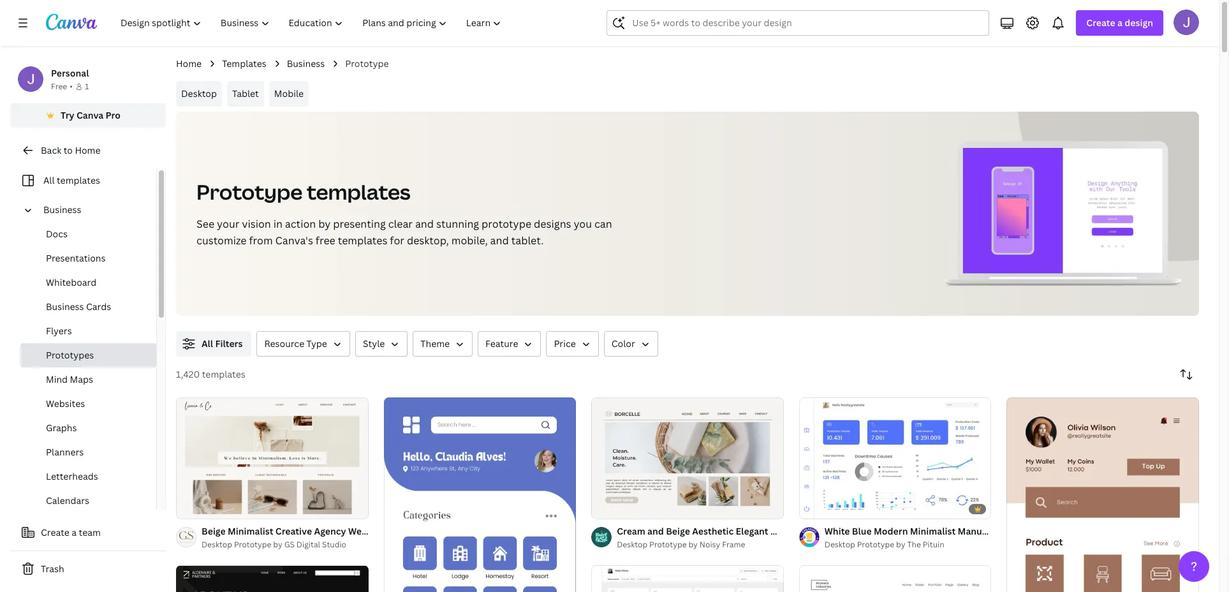 Task type: vqa. For each thing, say whether or not it's contained in the screenshot.
Share dropdown button
no



Task type: locate. For each thing, give the bounding box(es) containing it.
all for all templates
[[43, 174, 55, 186]]

home up the desktop link
[[176, 57, 202, 70]]

beige up desktop prototype by noisy frame link
[[666, 525, 690, 537]]

docs
[[46, 228, 68, 240]]

templates down all filters
[[202, 368, 245, 380]]

0 vertical spatial business
[[287, 57, 325, 70]]

1 vertical spatial 1
[[601, 504, 604, 513]]

create inside create a design dropdown button
[[1087, 17, 1116, 29]]

feature button
[[478, 331, 541, 357]]

price button
[[546, 331, 599, 357]]

team
[[79, 526, 101, 539]]

templates up presenting
[[307, 178, 411, 205]]

create down the calendars
[[41, 526, 69, 539]]

blue clean modern hotel booking mobile prototype image
[[384, 397, 576, 592]]

0 horizontal spatial business link
[[38, 198, 149, 222]]

0 vertical spatial all
[[43, 174, 55, 186]]

business link up mobile at the left top of the page
[[287, 57, 325, 71]]

by left gs
[[273, 539, 282, 550]]

vision
[[242, 217, 271, 231]]

1 for 1 of 5
[[601, 504, 604, 513]]

a
[[1118, 17, 1123, 29], [72, 526, 77, 539]]

all left filters
[[202, 338, 213, 350]]

design
[[1125, 17, 1154, 29]]

all filters button
[[176, 331, 252, 357]]

of
[[606, 504, 616, 513]]

0 vertical spatial a
[[1118, 17, 1123, 29]]

business link
[[287, 57, 325, 71], [38, 198, 149, 222]]

gs
[[284, 539, 295, 550]]

creative
[[276, 525, 312, 537]]

desktop link
[[176, 81, 222, 107]]

desktop down home link
[[181, 87, 217, 100]]

1 horizontal spatial home
[[176, 57, 202, 70]]

presentations link
[[20, 246, 156, 271]]

by inside see your vision in action by presenting clear and stunning prototype designs you can customize from canva's free templates for desktop, mobile, and tablet.
[[318, 217, 331, 231]]

flyers
[[46, 325, 72, 337]]

1 horizontal spatial create
[[1087, 17, 1116, 29]]

business for topmost business link
[[287, 57, 325, 70]]

canva's
[[275, 234, 313, 248]]

by
[[318, 217, 331, 231], [273, 539, 282, 550], [689, 539, 698, 550], [897, 539, 906, 550]]

create a design button
[[1077, 10, 1164, 36]]

trash link
[[10, 556, 166, 582]]

home
[[176, 57, 202, 70], [75, 144, 100, 156]]

create inside create a team button
[[41, 526, 69, 539]]

templates down back to home
[[57, 174, 100, 186]]

prototype templates image
[[927, 112, 1200, 316], [964, 148, 1163, 273]]

desktop right website
[[385, 525, 422, 537]]

beige
[[202, 525, 226, 537], [666, 525, 690, 537]]

by left noisy
[[689, 539, 698, 550]]

portfolio
[[801, 525, 840, 537]]

1 vertical spatial a
[[72, 526, 77, 539]]

presentations
[[46, 252, 106, 264]]

1,420
[[176, 368, 200, 380]]

theme button
[[413, 331, 473, 357]]

1 horizontal spatial 1
[[601, 504, 604, 513]]

templates inside see your vision in action by presenting clear and stunning prototype designs you can customize from canva's free templates for desktop, mobile, and tablet.
[[338, 234, 388, 248]]

grey and purple modern business dashboard app desktop prototype image
[[592, 566, 784, 592]]

desktop prototype by noisy frame link
[[617, 539, 784, 551]]

tablet
[[232, 87, 259, 100]]

a left design
[[1118, 17, 1123, 29]]

business
[[287, 57, 325, 70], [43, 204, 81, 216], [46, 301, 84, 313]]

templates down presenting
[[338, 234, 388, 248]]

1 right •
[[85, 81, 89, 92]]

0 vertical spatial and
[[415, 217, 434, 231]]

1 horizontal spatial business link
[[287, 57, 325, 71]]

try
[[61, 109, 74, 121]]

1 left of
[[601, 504, 604, 513]]

a for team
[[72, 526, 77, 539]]

2 vertical spatial business
[[46, 301, 84, 313]]

1 vertical spatial business
[[43, 204, 81, 216]]

all inside button
[[202, 338, 213, 350]]

0 horizontal spatial 1
[[85, 81, 89, 92]]

2 beige from the left
[[666, 525, 690, 537]]

calendars link
[[20, 489, 156, 513]]

desktop prototype by gs digital studio link
[[202, 539, 369, 551]]

desktop,
[[407, 234, 449, 248]]

1 horizontal spatial and
[[490, 234, 509, 248]]

top level navigation element
[[112, 10, 513, 36]]

see your vision in action by presenting clear and stunning prototype designs you can customize from canva's free templates for desktop, mobile, and tablet.
[[197, 217, 612, 248]]

1 vertical spatial all
[[202, 338, 213, 350]]

for
[[390, 234, 404, 248]]

1 horizontal spatial a
[[1118, 17, 1123, 29]]

beige minimalist creative agency website desktop prototype link
[[202, 524, 468, 539]]

letterheads
[[46, 470, 98, 482]]

resource type
[[264, 338, 327, 350]]

create for create a team
[[41, 526, 69, 539]]

all templates
[[43, 174, 100, 186]]

0 vertical spatial home
[[176, 57, 202, 70]]

presenting
[[333, 217, 386, 231]]

all templates link
[[18, 168, 149, 193]]

whiteboard link
[[20, 271, 156, 295]]

1 beige from the left
[[202, 525, 226, 537]]

and down the prototype
[[490, 234, 509, 248]]

beige inside cream and beige aesthetic elegant online portfolio shop desktop prototype desktop prototype by noisy frame
[[666, 525, 690, 537]]

and right the cream
[[648, 525, 664, 537]]

studio
[[322, 539, 346, 550]]

None search field
[[607, 10, 990, 36]]

0 horizontal spatial a
[[72, 526, 77, 539]]

1 horizontal spatial all
[[202, 338, 213, 350]]

desktop down shop
[[825, 539, 855, 550]]

a left "team"
[[72, 526, 77, 539]]

business up mobile at the left top of the page
[[287, 57, 325, 70]]

jacob simon image
[[1174, 10, 1200, 35]]

by up free in the top of the page
[[318, 217, 331, 231]]

try canva pro
[[61, 109, 121, 121]]

shop
[[842, 525, 865, 537]]

0 horizontal spatial all
[[43, 174, 55, 186]]

2 vertical spatial and
[[648, 525, 664, 537]]

1 horizontal spatial beige
[[666, 525, 690, 537]]

1 vertical spatial create
[[41, 526, 69, 539]]

all for all filters
[[202, 338, 213, 350]]

desktop down the cream
[[617, 539, 648, 550]]

1 vertical spatial home
[[75, 144, 100, 156]]

and up desktop,
[[415, 217, 434, 231]]

business up flyers
[[46, 301, 84, 313]]

create
[[1087, 17, 1116, 29], [41, 526, 69, 539]]

desktop prototype by the pituin link
[[825, 539, 992, 551]]

websites link
[[20, 392, 156, 416]]

elegant
[[736, 525, 769, 537]]

business link down all templates link
[[38, 198, 149, 222]]

Search search field
[[633, 11, 982, 35]]

action
[[285, 217, 316, 231]]

home right to
[[75, 144, 100, 156]]

whiteboard
[[46, 276, 97, 288]]

templates
[[57, 174, 100, 186], [307, 178, 411, 205], [338, 234, 388, 248], [202, 368, 245, 380]]

0 horizontal spatial beige
[[202, 525, 226, 537]]

create for create a design
[[1087, 17, 1116, 29]]

calendars
[[46, 494, 89, 507]]

planners
[[46, 446, 84, 458]]

a inside dropdown button
[[1118, 17, 1123, 29]]

1 vertical spatial business link
[[38, 198, 149, 222]]

2 horizontal spatial and
[[648, 525, 664, 537]]

1
[[85, 81, 89, 92], [601, 504, 604, 513]]

desktop
[[181, 87, 217, 100], [385, 525, 422, 537], [867, 525, 903, 537], [202, 539, 232, 550], [617, 539, 648, 550], [825, 539, 855, 550]]

0 vertical spatial create
[[1087, 17, 1116, 29]]

beige left minimalist
[[202, 525, 226, 537]]

0 horizontal spatial create
[[41, 526, 69, 539]]

create left design
[[1087, 17, 1116, 29]]

a inside button
[[72, 526, 77, 539]]

cream and beige aesthetic elegant online portfolio shop desktop prototype image
[[592, 398, 784, 518]]

1 of 5 link
[[592, 398, 784, 519]]

mobile,
[[452, 234, 488, 248]]

tablet.
[[511, 234, 544, 248]]

mind
[[46, 373, 68, 385]]

try canva pro button
[[10, 103, 166, 128]]

mind maps link
[[20, 368, 156, 392]]

all
[[43, 174, 55, 186], [202, 338, 213, 350]]

0 horizontal spatial home
[[75, 144, 100, 156]]

website
[[348, 525, 383, 537]]

desktop down minimalist
[[202, 539, 232, 550]]

Sort by button
[[1174, 362, 1200, 387]]

white blue modern minimalist manufacture production dashboard website desktop prototype image
[[799, 398, 992, 518]]

back to home
[[41, 144, 100, 156]]

beige minimalist creative agency website desktop prototype image
[[176, 398, 369, 518]]

all down the "back"
[[43, 174, 55, 186]]

0 vertical spatial 1
[[85, 81, 89, 92]]

business up docs at left
[[43, 204, 81, 216]]



Task type: describe. For each thing, give the bounding box(es) containing it.
style button
[[355, 331, 408, 357]]

the
[[908, 539, 921, 550]]

color button
[[604, 331, 658, 357]]

pro
[[106, 109, 121, 121]]

templates for all templates
[[57, 174, 100, 186]]

mind maps
[[46, 373, 93, 385]]

prototype
[[482, 217, 532, 231]]

to
[[64, 144, 73, 156]]

letterheads link
[[20, 464, 156, 489]]

templates
[[222, 57, 267, 70]]

online
[[771, 525, 799, 537]]

noisy
[[700, 539, 721, 550]]

color
[[612, 338, 635, 350]]

desktop up 'desktop prototype by the pituin'
[[867, 525, 903, 537]]

create a design
[[1087, 17, 1154, 29]]

0 horizontal spatial and
[[415, 217, 434, 231]]

resource
[[264, 338, 304, 350]]

see
[[197, 217, 214, 231]]

back to home link
[[10, 138, 166, 163]]

graphs
[[46, 422, 77, 434]]

templates for 1,420 templates
[[202, 368, 245, 380]]

frame
[[722, 539, 745, 550]]

designs
[[534, 217, 571, 231]]

create a team
[[41, 526, 101, 539]]

free
[[51, 81, 67, 92]]

1 for 1
[[85, 81, 89, 92]]

by left the
[[897, 539, 906, 550]]

and inside cream and beige aesthetic elegant online portfolio shop desktop prototype desktop prototype by noisy frame
[[648, 525, 664, 537]]

free •
[[51, 81, 73, 92]]

minimalist
[[228, 525, 273, 537]]

all filters
[[202, 338, 243, 350]]

pituin
[[923, 539, 945, 550]]

your
[[217, 217, 239, 231]]

•
[[70, 81, 73, 92]]

cream
[[617, 525, 646, 537]]

tablet link
[[227, 81, 264, 107]]

can
[[595, 217, 612, 231]]

business for the bottom business link
[[43, 204, 81, 216]]

theme
[[421, 338, 450, 350]]

beige and brown minimalist online shop menu furniture mobile prototype image
[[1007, 397, 1200, 592]]

1 vertical spatial and
[[490, 234, 509, 248]]

personal
[[51, 67, 89, 79]]

back
[[41, 144, 61, 156]]

in
[[273, 217, 283, 231]]

planners link
[[20, 440, 156, 464]]

filters
[[215, 338, 243, 350]]

you
[[574, 217, 592, 231]]

by inside "beige minimalist creative agency website desktop prototype desktop prototype by gs digital studio"
[[273, 539, 282, 550]]

cream and beige aesthetic elegant online portfolio shop desktop prototype link
[[617, 524, 949, 539]]

create a team button
[[10, 520, 166, 546]]

1,420 templates
[[176, 368, 245, 380]]

trash
[[41, 563, 64, 575]]

free
[[316, 234, 335, 248]]

by inside cream and beige aesthetic elegant online portfolio shop desktop prototype desktop prototype by noisy frame
[[689, 539, 698, 550]]

clear
[[388, 217, 413, 231]]

flyers link
[[20, 319, 156, 343]]

maps
[[70, 373, 93, 385]]

black and white minimalist interior company desktop prototype image
[[799, 566, 992, 592]]

business cards link
[[20, 295, 156, 319]]

1 of 5
[[601, 504, 622, 513]]

prototype templates
[[197, 178, 411, 205]]

home inside back to home link
[[75, 144, 100, 156]]

docs link
[[20, 222, 156, 246]]

mobile
[[274, 87, 304, 100]]

a for design
[[1118, 17, 1123, 29]]

templates link
[[222, 57, 267, 71]]

home link
[[176, 57, 202, 71]]

aesthetic
[[692, 525, 734, 537]]

from
[[249, 234, 273, 248]]

agency
[[314, 525, 346, 537]]

beige inside "beige minimalist creative agency website desktop prototype desktop prototype by gs digital studio"
[[202, 525, 226, 537]]

feature
[[486, 338, 518, 350]]

cream and beige aesthetic elegant online portfolio shop desktop prototype desktop prototype by noisy frame
[[617, 525, 949, 550]]

canva
[[77, 109, 104, 121]]

graphs link
[[20, 416, 156, 440]]

templates for prototype templates
[[307, 178, 411, 205]]

beige minimalist creative agency website desktop prototype desktop prototype by gs digital studio
[[202, 525, 468, 550]]

black and white modern minimalist creative portfolio about us page website design prototype image
[[176, 566, 369, 592]]

cards
[[86, 301, 111, 313]]

type
[[307, 338, 327, 350]]

mobile link
[[269, 81, 309, 107]]

digital
[[297, 539, 320, 550]]

0 vertical spatial business link
[[287, 57, 325, 71]]



